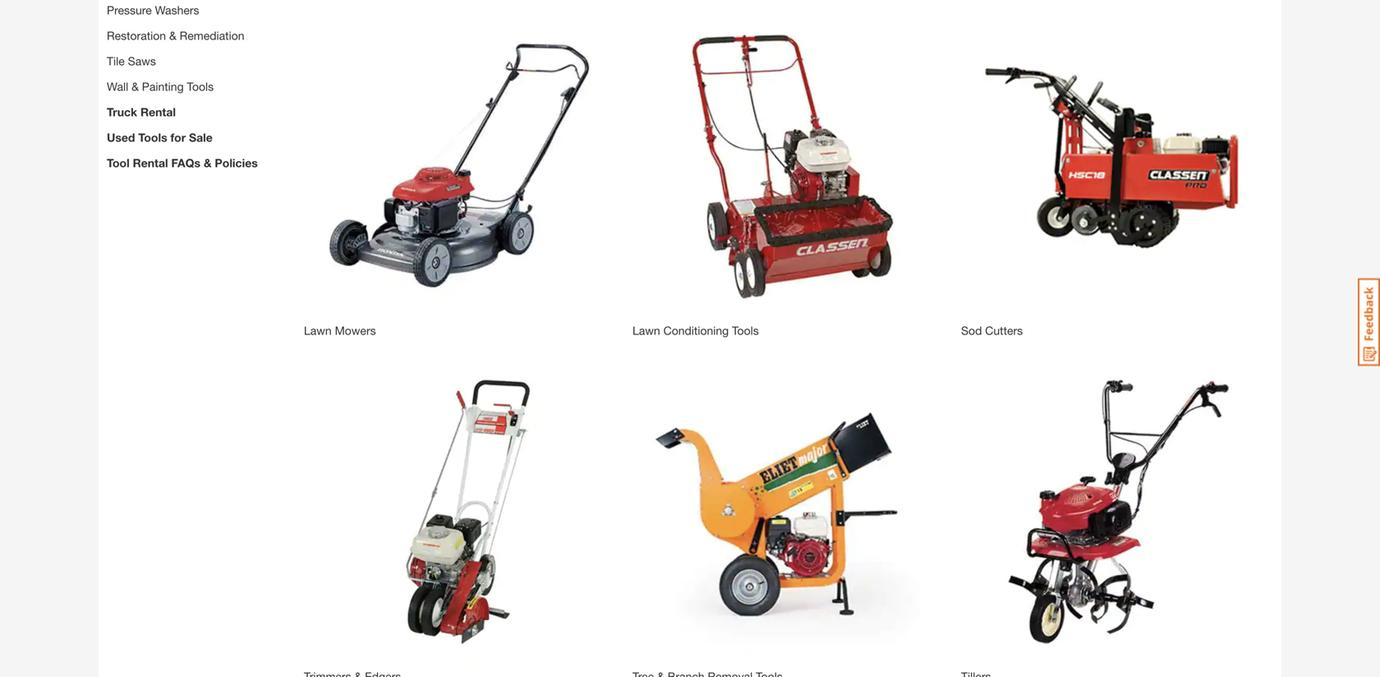 Task type: vqa. For each thing, say whether or not it's contained in the screenshot.
2nd 'by HomeDepotCustomer' from the bottom
no



Task type: locate. For each thing, give the bounding box(es) containing it.
tile saws
[[107, 54, 156, 68]]

& right the faqs at the top left of page
[[204, 156, 212, 170]]

& down the washers
[[169, 29, 177, 42]]

cutters
[[986, 324, 1024, 337]]

1 lawn from the left
[[304, 324, 332, 337]]

sod cutters link
[[962, 324, 1024, 337]]

1 horizontal spatial tools
[[187, 80, 214, 93]]

sod
[[962, 324, 983, 337]]

1 vertical spatial rental
[[133, 156, 168, 170]]

lawn for lawn conditioning tools
[[633, 324, 661, 337]]

washers
[[155, 3, 199, 17]]

2 vertical spatial &
[[204, 156, 212, 170]]

1 vertical spatial &
[[132, 80, 139, 93]]

tool rental faqs & policies link
[[107, 156, 258, 170]]

wall & painting tools link
[[107, 80, 214, 93]]

1 horizontal spatial &
[[169, 29, 177, 42]]

0 vertical spatial rental
[[141, 105, 176, 119]]

& for restoration
[[169, 29, 177, 42]]

1 horizontal spatial lawn
[[633, 324, 661, 337]]

tile
[[107, 54, 125, 68]]

2 vertical spatial tools
[[732, 324, 759, 337]]

rental up the used tools for sale link
[[141, 105, 176, 119]]

&
[[169, 29, 177, 42], [132, 80, 139, 93], [204, 156, 212, 170]]

truck rental
[[107, 105, 176, 119]]

0 horizontal spatial lawn
[[304, 324, 332, 337]]

0 horizontal spatial &
[[132, 80, 139, 93]]

lawn left mowers at left
[[304, 324, 332, 337]]

restoration
[[107, 29, 166, 42]]

saws
[[128, 54, 156, 68]]

& right wall
[[132, 80, 139, 93]]

tools left for
[[138, 131, 167, 144]]

2 lawn from the left
[[633, 324, 661, 337]]

lawn
[[304, 324, 332, 337], [633, 324, 661, 337]]

tools
[[187, 80, 214, 93], [138, 131, 167, 144], [732, 324, 759, 337]]

2 horizontal spatial tools
[[732, 324, 759, 337]]

lawn conditioning tools
[[633, 324, 759, 337]]

lawn left conditioning
[[633, 324, 661, 337]]

restoration & remediation
[[107, 29, 245, 42]]

0 horizontal spatial tools
[[138, 131, 167, 144]]

rental
[[141, 105, 176, 119], [133, 156, 168, 170]]

restoration & remediation link
[[107, 29, 245, 42]]

tillers image
[[962, 356, 1274, 668]]

remediation
[[180, 29, 245, 42]]

0 vertical spatial &
[[169, 29, 177, 42]]

wall & painting tools
[[107, 80, 214, 93]]

tools right painting
[[187, 80, 214, 93]]

tools right conditioning
[[732, 324, 759, 337]]

lawn conditioning tools image
[[633, 10, 945, 322]]

rental down used tools for sale
[[133, 156, 168, 170]]

lawn conditioning tools link
[[633, 324, 759, 337]]



Task type: describe. For each thing, give the bounding box(es) containing it.
pressure washers
[[107, 3, 199, 17]]

faqs
[[171, 156, 201, 170]]

truck rental link
[[107, 105, 176, 119]]

1 vertical spatial tools
[[138, 131, 167, 144]]

lawn mowers image
[[304, 10, 616, 322]]

policies
[[215, 156, 258, 170]]

2 horizontal spatial &
[[204, 156, 212, 170]]

sale
[[189, 131, 213, 144]]

tool
[[107, 156, 130, 170]]

rental for tool
[[133, 156, 168, 170]]

conditioning
[[664, 324, 729, 337]]

used
[[107, 131, 135, 144]]

0 vertical spatial tools
[[187, 80, 214, 93]]

lawn mowers link
[[304, 324, 376, 337]]

tree & branch removal tools image
[[633, 356, 945, 668]]

sod cutters
[[962, 324, 1024, 337]]

tile saws link
[[107, 54, 156, 68]]

lawn for lawn mowers
[[304, 324, 332, 337]]

rental for truck
[[141, 105, 176, 119]]

wall
[[107, 80, 128, 93]]

pressure washers link
[[107, 3, 199, 17]]

mowers
[[335, 324, 376, 337]]

tool rental faqs & policies
[[107, 156, 258, 170]]

painting
[[142, 80, 184, 93]]

sod cutters image
[[962, 10, 1274, 322]]

pressure
[[107, 3, 152, 17]]

used tools for sale
[[107, 131, 213, 144]]

trimmers & edgers image
[[304, 356, 616, 668]]

feedback link image
[[1359, 278, 1381, 367]]

used tools for sale link
[[107, 131, 213, 144]]

& for wall
[[132, 80, 139, 93]]

lawn mowers
[[304, 324, 376, 337]]

truck
[[107, 105, 137, 119]]

for
[[171, 131, 186, 144]]



